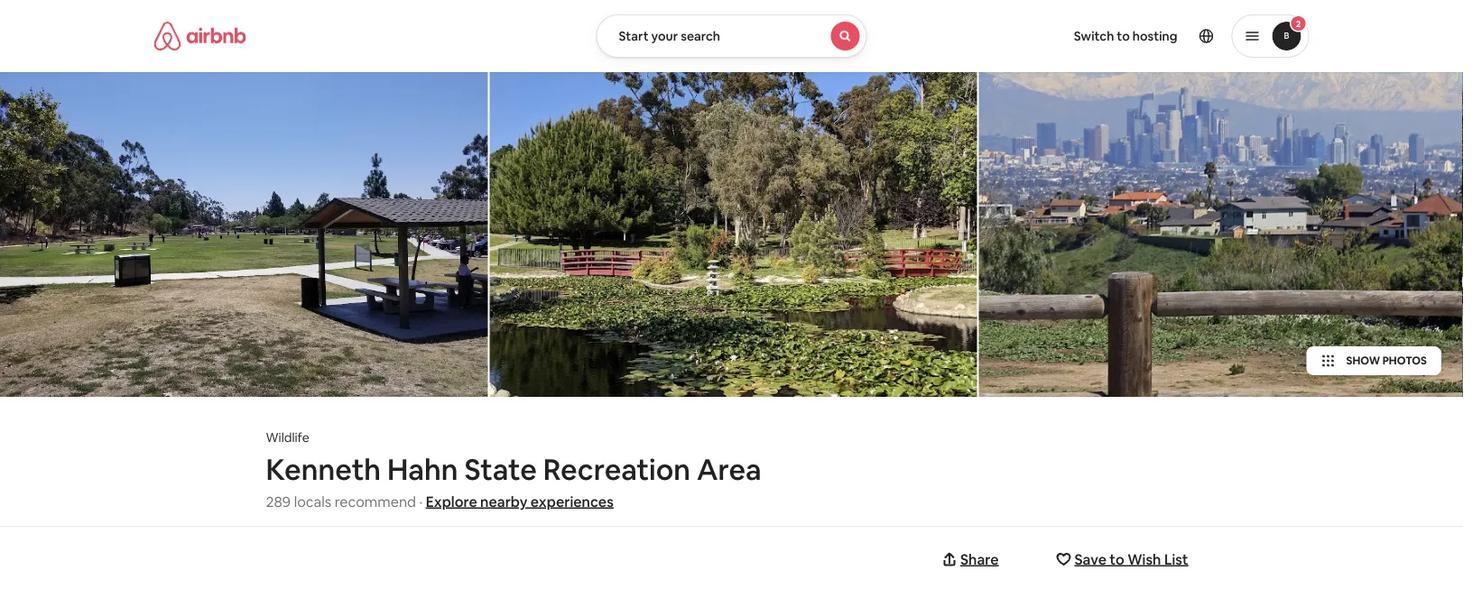 Task type: describe. For each thing, give the bounding box(es) containing it.
search
[[681, 28, 721, 44]]

recommend
[[335, 493, 416, 511]]

kenneth
[[266, 451, 381, 489]]

hahn
[[387, 451, 458, 489]]

show photos button
[[1307, 347, 1442, 376]]

recreation
[[543, 451, 691, 489]]

wildlife
[[266, 430, 309, 446]]

to for switch
[[1117, 28, 1130, 44]]

list
[[1164, 550, 1189, 569]]

switch to hosting
[[1074, 28, 1178, 44]]

share
[[960, 550, 999, 569]]

save to wish list
[[1075, 550, 1189, 569]]

show
[[1347, 354, 1381, 368]]

nearby
[[480, 493, 528, 511]]

save to wish list button
[[1053, 542, 1198, 578]]

share button
[[939, 542, 1008, 578]]

area
[[697, 451, 762, 489]]

locals
[[294, 493, 331, 511]]

explore
[[426, 493, 477, 511]]

profile element
[[889, 0, 1310, 72]]

experiences
[[531, 493, 614, 511]]

switch
[[1074, 28, 1115, 44]]

hosting
[[1133, 28, 1178, 44]]

start your search
[[619, 28, 721, 44]]

wish
[[1128, 550, 1161, 569]]

start
[[619, 28, 649, 44]]

289
[[266, 493, 291, 511]]



Task type: locate. For each thing, give the bounding box(es) containing it.
2 button
[[1232, 14, 1310, 58]]

to right save at the right bottom of the page
[[1110, 550, 1125, 569]]

Start your search search field
[[596, 14, 867, 58]]

state
[[464, 451, 537, 489]]

0 vertical spatial to
[[1117, 28, 1130, 44]]

·
[[419, 493, 423, 511]]

map region
[[875, 379, 1337, 599]]

show photos
[[1347, 354, 1427, 368]]

switch to hosting link
[[1063, 17, 1189, 55]]

1 vertical spatial to
[[1110, 550, 1125, 569]]

to inside profile element
[[1117, 28, 1130, 44]]

to inside button
[[1110, 550, 1125, 569]]

photos
[[1383, 354, 1427, 368]]

to
[[1117, 28, 1130, 44], [1110, 550, 1125, 569]]

start your search button
[[596, 14, 867, 58]]

wildlife kenneth hahn state recreation area 289 locals recommend · explore nearby experiences
[[266, 430, 762, 511]]

to for save
[[1110, 550, 1125, 569]]

photo of kenneth hahn state recreation area image
[[0, 72, 488, 397], [0, 72, 488, 397]]

save
[[1075, 550, 1107, 569]]

2
[[1296, 18, 1301, 29]]

to right switch
[[1117, 28, 1130, 44]]

your
[[652, 28, 678, 44]]

explore nearby experiences button
[[426, 493, 614, 511]]



Task type: vqa. For each thing, say whether or not it's contained in the screenshot.
Switch
yes



